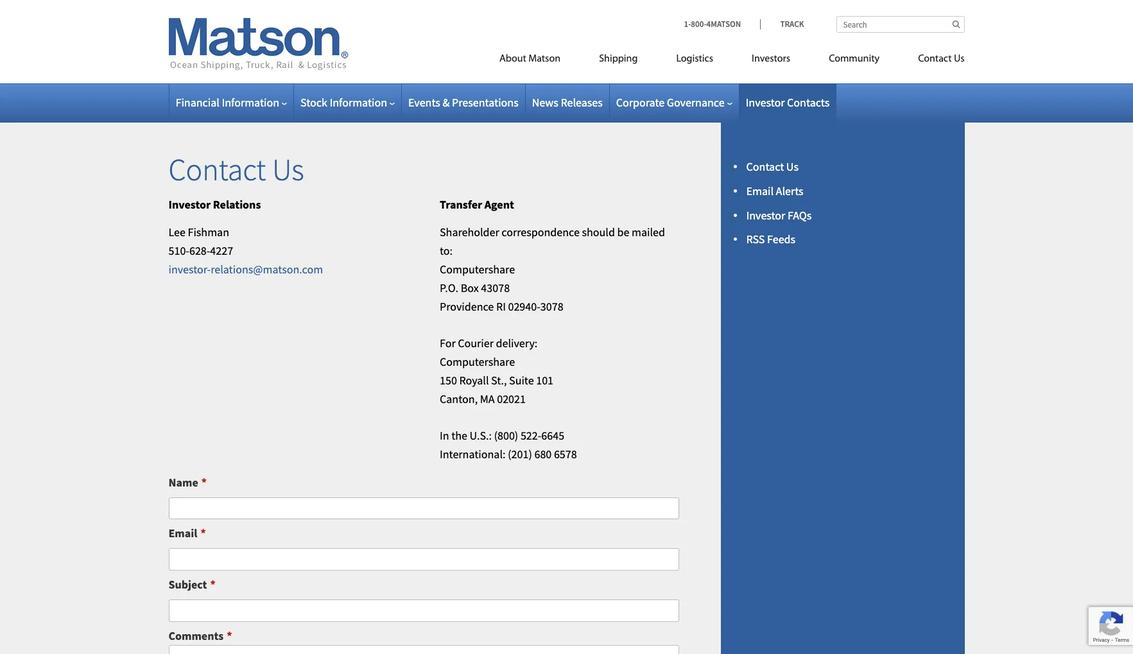 Task type: locate. For each thing, give the bounding box(es) containing it.
logistics
[[677, 54, 714, 64]]

alerts
[[776, 184, 804, 198]]

computershare up box
[[440, 262, 515, 277]]

contact us up email alerts link
[[747, 159, 799, 174]]

stock information
[[301, 95, 387, 110]]

contact inside top menu navigation
[[919, 54, 952, 64]]

track link
[[761, 19, 804, 30]]

stock information link
[[301, 95, 395, 110]]

contact us up relations
[[169, 150, 304, 189]]

events & presentations link
[[408, 95, 519, 110]]

1 vertical spatial computershare
[[440, 355, 515, 369]]

101
[[536, 373, 554, 388]]

2 computershare from the top
[[440, 355, 515, 369]]

matson
[[529, 54, 561, 64]]

financial information link
[[176, 95, 287, 110]]

2 horizontal spatial contact us
[[919, 54, 965, 64]]

shareholder correspondence should be mailed to: computershare p.o. box 43078 providence ri 02940-3078
[[440, 225, 665, 314]]

contact us
[[919, 54, 965, 64], [169, 150, 304, 189], [747, 159, 799, 174]]

1 computershare from the top
[[440, 262, 515, 277]]

news
[[532, 95, 559, 110]]

email for email alerts
[[747, 184, 774, 198]]

investor up rss feeds link
[[747, 208, 786, 223]]

2 horizontal spatial contact
[[919, 54, 952, 64]]

information right stock
[[330, 95, 387, 110]]

0 vertical spatial email
[[747, 184, 774, 198]]

contact us down search icon
[[919, 54, 965, 64]]

Email text field
[[169, 549, 679, 571]]

shareholder
[[440, 225, 500, 240]]

email
[[747, 184, 774, 198], [169, 526, 197, 541]]

rss feeds
[[747, 232, 796, 247]]

be
[[618, 225, 630, 240]]

events & presentations
[[408, 95, 519, 110]]

800-
[[691, 19, 707, 30]]

canton,
[[440, 392, 478, 406]]

information right financial on the left top
[[222, 95, 279, 110]]

relations@matson.com
[[211, 262, 323, 277]]

transfer agent
[[440, 197, 514, 212]]

2 horizontal spatial us
[[954, 54, 965, 64]]

(201)
[[508, 447, 532, 462]]

investor
[[746, 95, 785, 110], [169, 197, 211, 212], [747, 208, 786, 223]]

0 horizontal spatial information
[[222, 95, 279, 110]]

1 horizontal spatial email
[[747, 184, 774, 198]]

1 horizontal spatial contact us link
[[899, 48, 965, 74]]

computershare
[[440, 262, 515, 277], [440, 355, 515, 369]]

contact up investor relations
[[169, 150, 266, 189]]

rss
[[747, 232, 765, 247]]

computershare inside shareholder correspondence should be mailed to: computershare p.o. box 43078 providence ri 02940-3078
[[440, 262, 515, 277]]

628-
[[189, 244, 210, 258]]

st.,
[[491, 373, 507, 388]]

for courier delivery: computershare 150 royall st., suite 101 canton, ma 02021
[[440, 336, 554, 406]]

investor for investor relations
[[169, 197, 211, 212]]

Comments text field
[[169, 646, 679, 654]]

investor relations
[[169, 197, 261, 212]]

matson image
[[169, 18, 348, 71]]

lee fishman 510-628-4227 investor-relations@matson.com
[[169, 225, 323, 277]]

news releases link
[[532, 95, 603, 110]]

providence
[[440, 299, 494, 314]]

1-800-4matson link
[[684, 19, 761, 30]]

522-
[[521, 428, 542, 443]]

Search search field
[[837, 16, 965, 33]]

information
[[222, 95, 279, 110], [330, 95, 387, 110]]

contact us link
[[899, 48, 965, 74], [747, 159, 799, 174]]

ma
[[480, 392, 495, 406]]

royall
[[460, 373, 489, 388]]

investor up lee
[[169, 197, 211, 212]]

investor for investor faqs
[[747, 208, 786, 223]]

None search field
[[837, 16, 965, 33]]

subject
[[169, 577, 207, 592]]

investors
[[752, 54, 791, 64]]

0 horizontal spatial us
[[272, 150, 304, 189]]

comments
[[169, 628, 224, 643]]

investors link
[[733, 48, 810, 74]]

computershare down 'courier'
[[440, 355, 515, 369]]

contact down search search box
[[919, 54, 952, 64]]

suite
[[509, 373, 534, 388]]

investor faqs
[[747, 208, 812, 223]]

box
[[461, 281, 479, 295]]

shipping
[[599, 54, 638, 64]]

investor down investors link
[[746, 95, 785, 110]]

computershare inside for courier delivery: computershare 150 royall st., suite 101 canton, ma 02021
[[440, 355, 515, 369]]

fishman
[[188, 225, 229, 240]]

contact up email alerts link
[[747, 159, 784, 174]]

0 vertical spatial computershare
[[440, 262, 515, 277]]

1 vertical spatial email
[[169, 526, 197, 541]]

1 horizontal spatial us
[[787, 159, 799, 174]]

1 horizontal spatial information
[[330, 95, 387, 110]]

shipping link
[[580, 48, 657, 74]]

email alerts link
[[747, 184, 804, 198]]

0 horizontal spatial contact us link
[[747, 159, 799, 174]]

investor contacts link
[[746, 95, 830, 110]]

information for financial information
[[222, 95, 279, 110]]

150
[[440, 373, 457, 388]]

email down name
[[169, 526, 197, 541]]

us
[[954, 54, 965, 64], [272, 150, 304, 189], [787, 159, 799, 174]]

43078
[[481, 281, 510, 295]]

contact us link down search icon
[[899, 48, 965, 74]]

Name text field
[[169, 497, 679, 520]]

contacts
[[787, 95, 830, 110]]

3078
[[541, 299, 564, 314]]

email left the alerts
[[747, 184, 774, 198]]

0 horizontal spatial email
[[169, 526, 197, 541]]

investor contacts
[[746, 95, 830, 110]]

02021
[[497, 392, 526, 406]]

contact us link up email alerts link
[[747, 159, 799, 174]]

1 information from the left
[[222, 95, 279, 110]]

community link
[[810, 48, 899, 74]]

2 information from the left
[[330, 95, 387, 110]]



Task type: describe. For each thing, give the bounding box(es) containing it.
information for stock information
[[330, 95, 387, 110]]

0 horizontal spatial contact
[[169, 150, 266, 189]]

4matson
[[707, 19, 741, 30]]

search image
[[953, 20, 961, 28]]

lee
[[169, 225, 186, 240]]

top menu navigation
[[442, 48, 965, 74]]

rss feeds link
[[747, 232, 796, 247]]

corporate
[[616, 95, 665, 110]]

1 horizontal spatial contact
[[747, 159, 784, 174]]

1 horizontal spatial contact us
[[747, 159, 799, 174]]

ri
[[496, 299, 506, 314]]

international:
[[440, 447, 506, 462]]

1-800-4matson
[[684, 19, 741, 30]]

1-
[[684, 19, 691, 30]]

in the u.s.: (800) 522-6645 international: (201) 680 6578
[[440, 428, 577, 462]]

Subject text field
[[169, 600, 679, 622]]

6645
[[542, 428, 565, 443]]

email for email
[[169, 526, 197, 541]]

governance
[[667, 95, 725, 110]]

feeds
[[768, 232, 796, 247]]

email alerts
[[747, 184, 804, 198]]

the
[[452, 428, 468, 443]]

1 vertical spatial contact us link
[[747, 159, 799, 174]]

(800)
[[494, 428, 519, 443]]

name
[[169, 475, 198, 490]]

about matson link
[[480, 48, 580, 74]]

in
[[440, 428, 449, 443]]

corporate governance
[[616, 95, 725, 110]]

02940-
[[508, 299, 541, 314]]

4227
[[210, 244, 233, 258]]

events
[[408, 95, 441, 110]]

correspondence
[[502, 225, 580, 240]]

courier
[[458, 336, 494, 351]]

&
[[443, 95, 450, 110]]

agent
[[485, 197, 514, 212]]

investor for investor contacts
[[746, 95, 785, 110]]

contact us inside top menu navigation
[[919, 54, 965, 64]]

logistics link
[[657, 48, 733, 74]]

us inside top menu navigation
[[954, 54, 965, 64]]

community
[[829, 54, 880, 64]]

delivery:
[[496, 336, 538, 351]]

investor-relations@matson.com link
[[169, 262, 323, 277]]

investor-
[[169, 262, 211, 277]]

investor faqs link
[[747, 208, 812, 223]]

news releases
[[532, 95, 603, 110]]

financial
[[176, 95, 220, 110]]

510-
[[169, 244, 189, 258]]

presentations
[[452, 95, 519, 110]]

transfer
[[440, 197, 482, 212]]

track
[[781, 19, 804, 30]]

for
[[440, 336, 456, 351]]

0 horizontal spatial contact us
[[169, 150, 304, 189]]

about matson
[[500, 54, 561, 64]]

u.s.:
[[470, 428, 492, 443]]

should
[[582, 225, 615, 240]]

corporate governance link
[[616, 95, 733, 110]]

faqs
[[788, 208, 812, 223]]

0 vertical spatial contact us link
[[899, 48, 965, 74]]

680
[[535, 447, 552, 462]]

relations
[[213, 197, 261, 212]]

p.o.
[[440, 281, 459, 295]]

stock
[[301, 95, 327, 110]]

financial information
[[176, 95, 279, 110]]

6578
[[554, 447, 577, 462]]

to:
[[440, 244, 453, 258]]

about
[[500, 54, 527, 64]]

mailed
[[632, 225, 665, 240]]



Task type: vqa. For each thing, say whether or not it's contained in the screenshot.
the respectively within 2Q23 EPS of $2.26 2Q23 Net Income and EBITDA of $80 .8 million and $140 .5 million, respectively Year- over-year decrease in 2Q23 consolidated operating income driven primarily by lower contribution from China service Repurchased approximately 0.6 million shares in 2Q23 HONOLULU , Aug.
no



